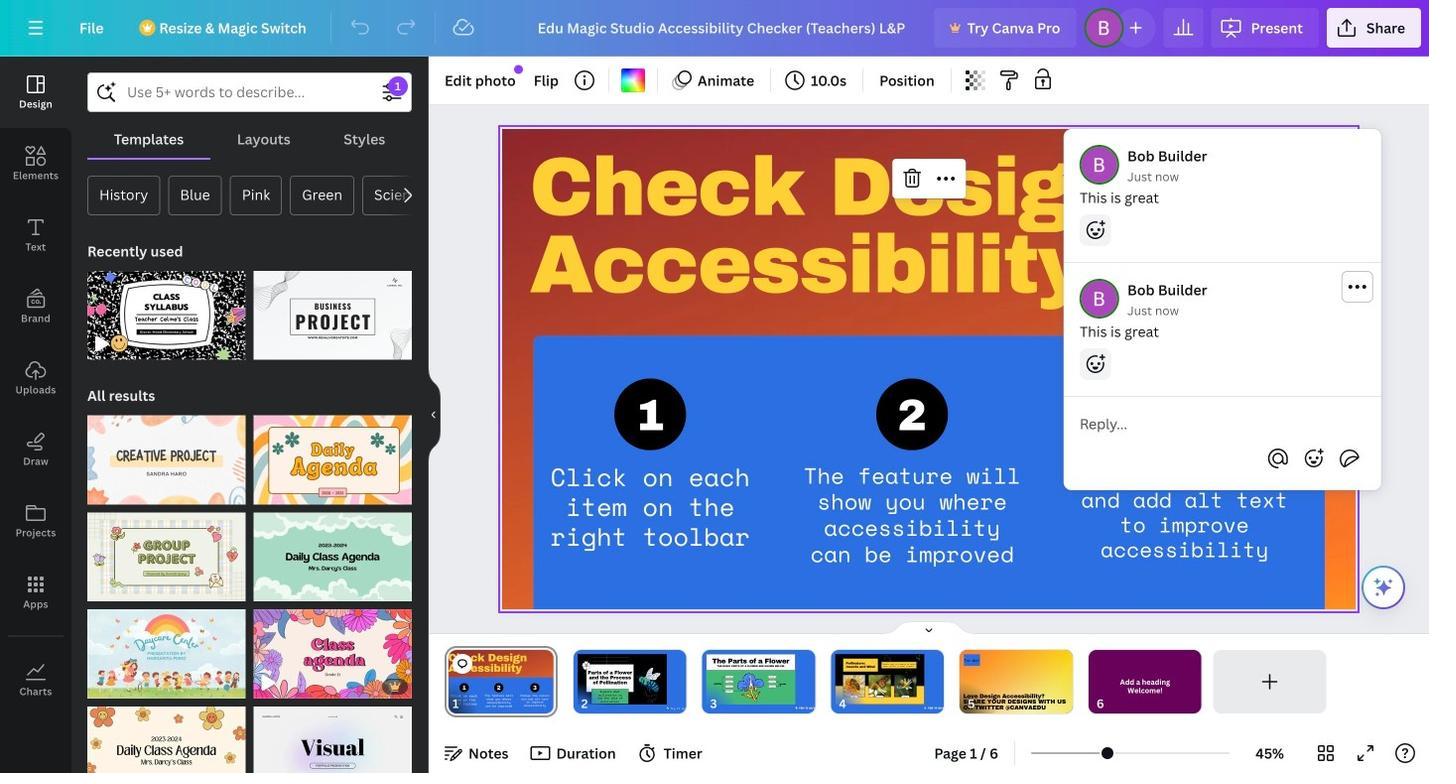 Task type: describe. For each thing, give the bounding box(es) containing it.
3 pink rectangle image from the left
[[835, 654, 924, 705]]

side panel tab list
[[0, 57, 71, 716]]

multicolor clouds daily class agenda template group
[[254, 501, 412, 602]]

Page title text field
[[467, 694, 475, 714]]

no colour image
[[621, 68, 645, 92]]

blue green colorful daycare center presentation group
[[87, 598, 246, 699]]

page 1 image
[[445, 650, 558, 714]]

2 pink rectangle image from the left
[[706, 654, 795, 705]]

hide pages image
[[881, 620, 977, 636]]

colorful watercolor creative project presentation group
[[87, 404, 246, 505]]

colorful scrapbook nostalgia class syllabus blank education presentation group
[[87, 259, 246, 360]]

main menu bar
[[0, 0, 1429, 57]]



Task type: vqa. For each thing, say whether or not it's contained in the screenshot.
REPLY DRAFT. ADD A REPLY OR @MENTION. text field
yes



Task type: locate. For each thing, give the bounding box(es) containing it.
Use 5+ words to describe... search field
[[127, 73, 372, 111]]

2 horizontal spatial pink rectangle image
[[835, 654, 924, 705]]

orange groovy retro daily agenda presentation group
[[254, 404, 412, 505]]

green colorful cute aesthetic group project presentation group
[[87, 501, 246, 602]]

Reply draft. Add a reply or @mention. text field
[[1080, 413, 1366, 435]]

pink rectangle image
[[578, 654, 667, 705], [706, 654, 795, 705], [835, 654, 924, 705]]

canva assistant image
[[1372, 576, 1395, 599]]

orange and yellow retro flower power daily class agenda template group
[[87, 695, 246, 773]]

Zoom button
[[1238, 737, 1302, 769]]

colorful floral illustrative class agenda presentation group
[[254, 598, 412, 699]]

grey minimalist business project presentation group
[[254, 259, 412, 360]]

hide image
[[428, 367, 441, 463]]

Design title text field
[[522, 8, 927, 48]]

gradient minimal portfolio proposal presentation group
[[254, 695, 412, 773]]

1 horizontal spatial pink rectangle image
[[706, 654, 795, 705]]

0 horizontal spatial pink rectangle image
[[578, 654, 667, 705]]

1 pink rectangle image from the left
[[578, 654, 667, 705]]



